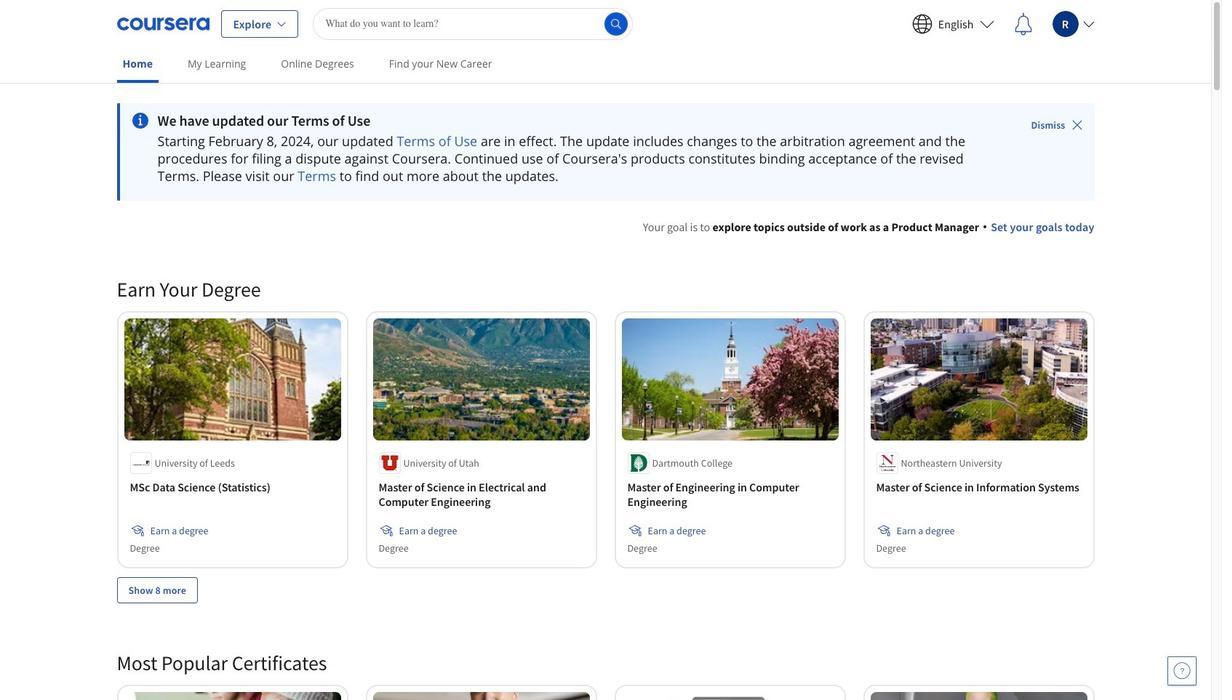 Task type: vqa. For each thing, say whether or not it's contained in the screenshot.
menu item
no



Task type: locate. For each thing, give the bounding box(es) containing it.
None search field
[[313, 8, 634, 40]]

coursera image
[[117, 12, 209, 35]]

main content
[[0, 85, 1212, 701]]

most popular certificates collection element
[[108, 627, 1104, 701]]

information: we have updated our terms of use element
[[158, 112, 991, 130]]

help center image
[[1174, 663, 1192, 681]]



Task type: describe. For each thing, give the bounding box(es) containing it.
earn your degree collection element
[[108, 253, 1104, 627]]

What do you want to learn? text field
[[313, 8, 634, 40]]



